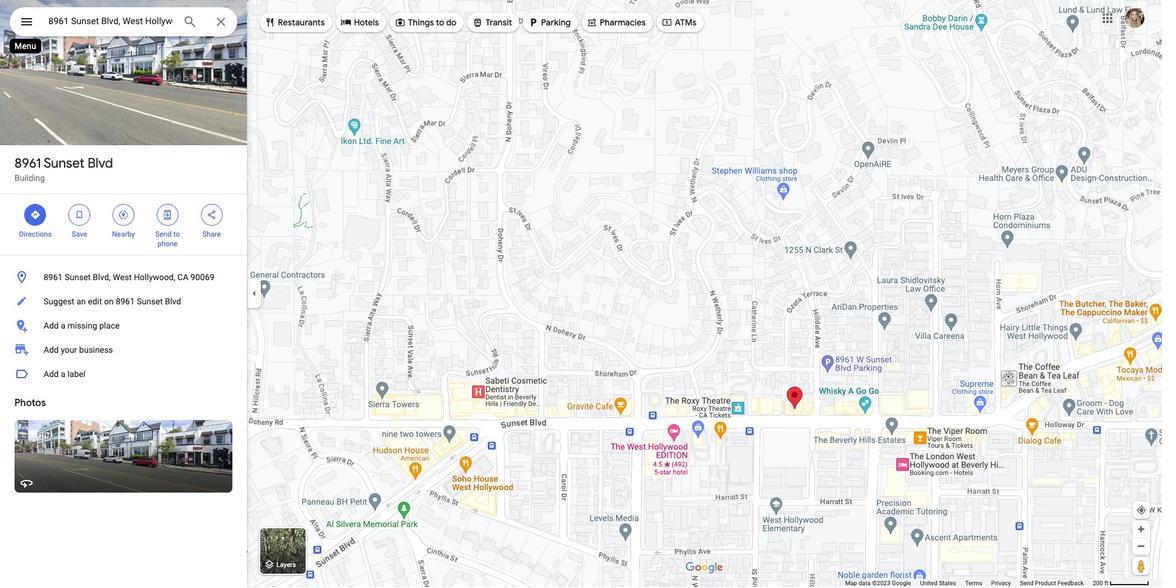 Task type: vqa. For each thing, say whether or not it's contained in the screenshot.
Restaurants
yes



Task type: locate. For each thing, give the bounding box(es) containing it.
business
[[79, 345, 113, 355]]

share
[[202, 230, 221, 238]]

footer containing map data ©2023 google
[[845, 579, 1093, 587]]

8961 sunset blvd building
[[15, 155, 113, 183]]

add a missing place button
[[0, 314, 247, 338]]

send product feedback button
[[1020, 579, 1084, 587]]

terms
[[965, 580, 982, 586]]

 button
[[10, 7, 44, 39]]

hotels
[[354, 17, 379, 28]]

©2023
[[872, 580, 890, 586]]

0 horizontal spatial to
[[173, 230, 180, 238]]

layers
[[276, 561, 296, 569]]


[[586, 16, 597, 29]]

0 vertical spatial to
[[436, 17, 444, 28]]


[[74, 208, 85, 222]]

united states
[[920, 580, 956, 586]]

parking
[[541, 17, 571, 28]]

8961 right "on"
[[116, 297, 135, 306]]

8961 sunset blvd, west hollywood, ca 90069
[[44, 272, 214, 282]]

8961 inside 8961 sunset blvd, west hollywood, ca 90069 button
[[44, 272, 63, 282]]

2 vertical spatial sunset
[[137, 297, 163, 306]]

1 vertical spatial a
[[61, 369, 65, 379]]

8961 up the suggest
[[44, 272, 63, 282]]

to inside send to phone
[[173, 230, 180, 238]]

edit
[[88, 297, 102, 306]]

 restaurants
[[264, 16, 325, 29]]

2 vertical spatial add
[[44, 369, 59, 379]]

label
[[67, 369, 85, 379]]

1 vertical spatial 8961
[[44, 272, 63, 282]]

3 add from the top
[[44, 369, 59, 379]]

1 vertical spatial sunset
[[65, 272, 91, 282]]

send inside button
[[1020, 580, 1033, 586]]

 transit
[[472, 16, 512, 29]]

building
[[15, 173, 45, 183]]

send product feedback
[[1020, 580, 1084, 586]]

1 vertical spatial blvd
[[165, 297, 181, 306]]

sunset down hollywood, at left
[[137, 297, 163, 306]]

1 horizontal spatial blvd
[[165, 297, 181, 306]]

a
[[61, 321, 65, 330], [61, 369, 65, 379]]

a for label
[[61, 369, 65, 379]]

1 vertical spatial to
[[173, 230, 180, 238]]

transit
[[486, 17, 512, 28]]


[[19, 13, 34, 30]]

None field
[[48, 14, 173, 28]]

add down the suggest
[[44, 321, 59, 330]]

1 horizontal spatial to
[[436, 17, 444, 28]]

restaurants
[[278, 17, 325, 28]]

2 horizontal spatial 8961
[[116, 297, 135, 306]]

0 vertical spatial a
[[61, 321, 65, 330]]


[[30, 208, 41, 222]]

8961 inside "8961 sunset blvd building"
[[15, 155, 41, 172]]

add
[[44, 321, 59, 330], [44, 345, 59, 355], [44, 369, 59, 379]]

footer
[[845, 579, 1093, 587]]

send left product
[[1020, 580, 1033, 586]]

send inside send to phone
[[155, 230, 172, 238]]

8961
[[15, 155, 41, 172], [44, 272, 63, 282], [116, 297, 135, 306]]

8961 Sunset Blvd, West Hollywood, CA 90069 field
[[10, 7, 237, 36]]

actions for 8961 sunset blvd region
[[0, 194, 247, 255]]

google
[[892, 580, 911, 586]]

place
[[99, 321, 120, 330]]

suggest
[[44, 297, 74, 306]]

your
[[61, 345, 77, 355]]

1 horizontal spatial 8961
[[44, 272, 63, 282]]

sunset left "blvd,"
[[65, 272, 91, 282]]

a for missing
[[61, 321, 65, 330]]

add a label
[[44, 369, 85, 379]]

0 vertical spatial sunset
[[44, 155, 84, 172]]

1 vertical spatial send
[[1020, 580, 1033, 586]]

2 a from the top
[[61, 369, 65, 379]]

none field inside the 8961 sunset blvd, west hollywood, ca 90069 field
[[48, 14, 173, 28]]

ft
[[1104, 580, 1108, 586]]


[[206, 208, 217, 222]]

0 horizontal spatial send
[[155, 230, 172, 238]]

sunset
[[44, 155, 84, 172], [65, 272, 91, 282], [137, 297, 163, 306]]

 parking
[[528, 16, 571, 29]]

footer inside google maps element
[[845, 579, 1093, 587]]

a left "missing"
[[61, 321, 65, 330]]

0 vertical spatial 8961
[[15, 155, 41, 172]]

zoom out image
[[1137, 542, 1146, 551]]

nearby
[[112, 230, 135, 238]]

a left label
[[61, 369, 65, 379]]

8961 up building
[[15, 155, 41, 172]]

suggest an edit on 8961 sunset blvd button
[[0, 289, 247, 314]]

200 ft
[[1093, 580, 1108, 586]]

collapse side panel image
[[248, 287, 261, 300]]

1 horizontal spatial send
[[1020, 580, 1033, 586]]

save
[[72, 230, 87, 238]]

 pharmacies
[[586, 16, 646, 29]]

product
[[1035, 580, 1056, 586]]

1 a from the top
[[61, 321, 65, 330]]

 atms
[[661, 16, 697, 29]]

0 horizontal spatial blvd
[[88, 155, 113, 172]]

terms button
[[965, 579, 982, 587]]

0 vertical spatial blvd
[[88, 155, 113, 172]]

states
[[939, 580, 956, 586]]

things
[[408, 17, 434, 28]]

atms
[[675, 17, 697, 28]]

sunset up building
[[44, 155, 84, 172]]

8961 sunset blvd, west hollywood, ca 90069 button
[[0, 265, 247, 289]]

to up phone
[[173, 230, 180, 238]]

to left the do
[[436, 17, 444, 28]]

2 add from the top
[[44, 345, 59, 355]]

send for send to phone
[[155, 230, 172, 238]]

feedback
[[1058, 580, 1084, 586]]


[[528, 16, 539, 29]]

hollywood,
[[134, 272, 175, 282]]

1 vertical spatial add
[[44, 345, 59, 355]]

to
[[436, 17, 444, 28], [173, 230, 180, 238]]

blvd
[[88, 155, 113, 172], [165, 297, 181, 306]]

 things to do
[[395, 16, 457, 29]]

on
[[104, 297, 114, 306]]

send up phone
[[155, 230, 172, 238]]

send
[[155, 230, 172, 238], [1020, 580, 1033, 586]]

1 add from the top
[[44, 321, 59, 330]]

add left your at left
[[44, 345, 59, 355]]

pharmacies
[[600, 17, 646, 28]]

add a missing place
[[44, 321, 120, 330]]

0 vertical spatial send
[[155, 230, 172, 238]]


[[118, 208, 129, 222]]

0 horizontal spatial 8961
[[15, 155, 41, 172]]

8961 for blvd
[[15, 155, 41, 172]]

2 vertical spatial 8961
[[116, 297, 135, 306]]

add left label
[[44, 369, 59, 379]]

sunset inside "8961 sunset blvd building"
[[44, 155, 84, 172]]

90069
[[191, 272, 214, 282]]


[[395, 16, 406, 29]]

show your location image
[[1136, 505, 1147, 516]]

add for add your business
[[44, 345, 59, 355]]

0 vertical spatial add
[[44, 321, 59, 330]]

 hotels
[[341, 16, 379, 29]]

blvd inside button
[[165, 297, 181, 306]]



Task type: describe. For each thing, give the bounding box(es) containing it.
add your business link
[[0, 338, 247, 362]]

zoom in image
[[1137, 525, 1146, 534]]

united states button
[[920, 579, 956, 587]]

phone
[[157, 240, 178, 248]]

privacy button
[[991, 579, 1011, 587]]

add your business
[[44, 345, 113, 355]]

 search field
[[10, 7, 237, 39]]

200
[[1093, 580, 1103, 586]]

privacy
[[991, 580, 1011, 586]]

data
[[859, 580, 871, 586]]

map data ©2023 google
[[845, 580, 911, 586]]

show street view coverage image
[[1132, 557, 1150, 575]]

west
[[113, 272, 132, 282]]


[[661, 16, 672, 29]]


[[472, 16, 483, 29]]

photos
[[15, 397, 46, 409]]

google account: michelle dermenjian  
(michelle.dermenjian@adept.ai) image
[[1125, 8, 1144, 28]]

ca
[[177, 272, 188, 282]]

do
[[446, 17, 457, 28]]

8961 sunset blvd main content
[[0, 0, 247, 587]]

send for send product feedback
[[1020, 580, 1033, 586]]

8961 for blvd,
[[44, 272, 63, 282]]

add a label button
[[0, 362, 247, 386]]


[[162, 208, 173, 222]]

blvd inside "8961 sunset blvd building"
[[88, 155, 113, 172]]

8961 inside suggest an edit on 8961 sunset blvd button
[[116, 297, 135, 306]]

sunset for blvd,
[[65, 272, 91, 282]]

add for add a label
[[44, 369, 59, 379]]

missing
[[67, 321, 97, 330]]

sunset for blvd
[[44, 155, 84, 172]]


[[264, 16, 275, 29]]

to inside ' things to do'
[[436, 17, 444, 28]]

suggest an edit on 8961 sunset blvd
[[44, 297, 181, 306]]

blvd,
[[93, 272, 111, 282]]

add for add a missing place
[[44, 321, 59, 330]]

200 ft button
[[1093, 580, 1149, 586]]

google maps element
[[0, 0, 1162, 587]]

directions
[[19, 230, 52, 238]]

map
[[845, 580, 857, 586]]

united
[[920, 580, 937, 586]]

an
[[77, 297, 86, 306]]

send to phone
[[155, 230, 180, 248]]


[[341, 16, 351, 29]]



